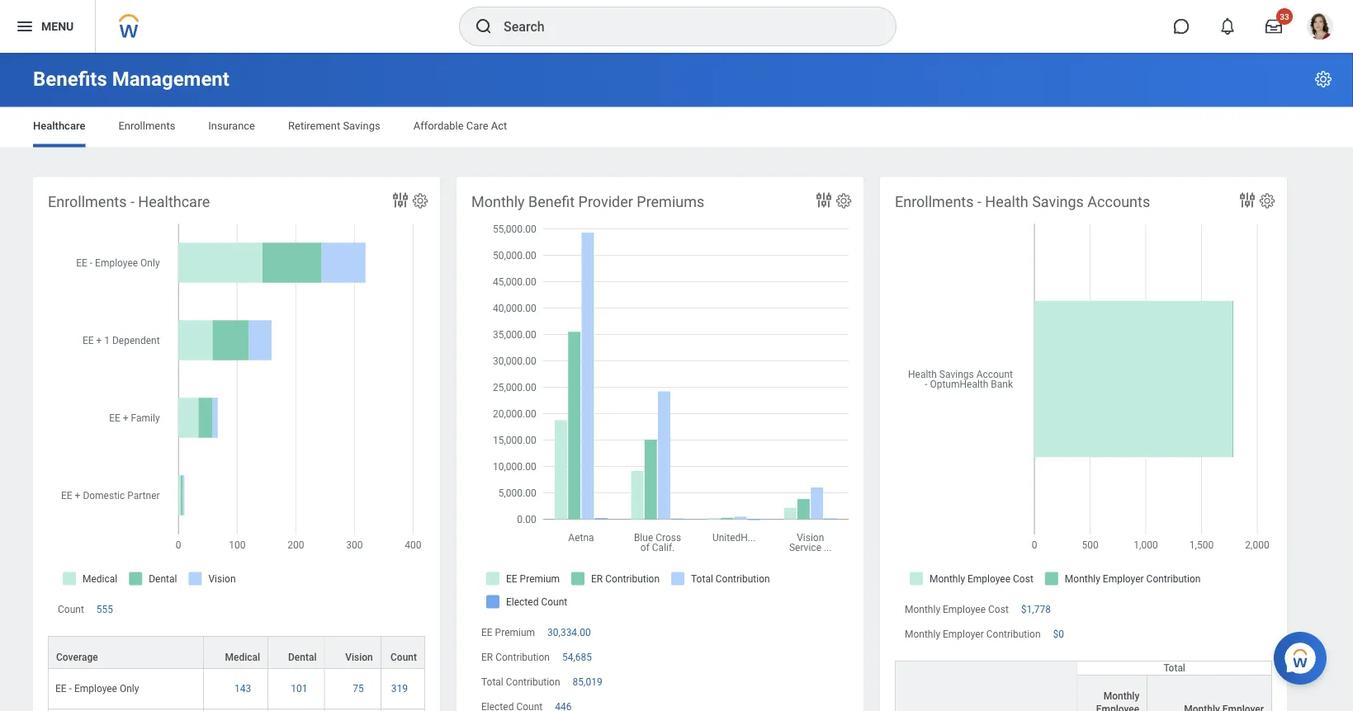 Task type: locate. For each thing, give the bounding box(es) containing it.
$1,778 button
[[1021, 603, 1053, 616]]

provider
[[578, 193, 633, 211]]

configure and view chart data image left configure enrollments - healthcare "image"
[[391, 190, 410, 210]]

configure this page image
[[1314, 69, 1333, 89]]

tab list containing healthcare
[[17, 108, 1337, 147]]

notifications large image
[[1219, 18, 1236, 35]]

employee left only on the left
[[74, 683, 117, 695]]

0 horizontal spatial -
[[69, 683, 72, 695]]

2 configure and view chart data image from the left
[[814, 190, 834, 210]]

1 vertical spatial total
[[481, 677, 503, 689]]

1 vertical spatial count
[[391, 652, 417, 664]]

savings
[[343, 120, 380, 132], [1032, 193, 1084, 211]]

3 configure and view chart data image from the left
[[1238, 190, 1257, 210]]

total inside monthly benefit provider premiums "element"
[[481, 677, 503, 689]]

configure enrollments - health savings accounts image
[[1258, 192, 1276, 210]]

employee inside enrollments - health savings accounts element
[[943, 604, 986, 616]]

total for total
[[1164, 663, 1186, 674]]

count inside count 'popup button'
[[391, 652, 417, 664]]

0 vertical spatial healthcare
[[33, 120, 85, 132]]

total contribution
[[481, 677, 560, 689]]

count left 555 at the bottom
[[58, 604, 84, 616]]

cell down 143
[[204, 710, 268, 712]]

total inside popup button
[[1164, 663, 1186, 674]]

row containing ee - employee only
[[48, 669, 425, 710]]

0 horizontal spatial configure and view chart data image
[[391, 190, 410, 210]]

ee - employee only
[[55, 683, 139, 695]]

2 horizontal spatial configure and view chart data image
[[1238, 190, 1257, 210]]

savings right retirement
[[343, 120, 380, 132]]

contribution
[[986, 629, 1041, 640], [496, 652, 550, 664], [506, 677, 560, 689]]

row
[[48, 636, 425, 669], [48, 669, 425, 710], [48, 710, 425, 712]]

retirement
[[288, 120, 340, 132]]

configure and view chart data image inside enrollments - health savings accounts element
[[1238, 190, 1257, 210]]

1 horizontal spatial count
[[391, 652, 417, 664]]

row down medical
[[48, 669, 425, 710]]

1 vertical spatial savings
[[1032, 193, 1084, 211]]

- inside row
[[69, 683, 72, 695]]

2 row from the top
[[48, 669, 425, 710]]

coverage
[[56, 652, 98, 664]]

configure and view chart data image inside 'enrollments - healthcare' element
[[391, 190, 410, 210]]

configure and view chart data image inside monthly benefit provider premiums "element"
[[814, 190, 834, 210]]

cell
[[48, 710, 204, 712], [204, 710, 268, 712], [268, 710, 325, 712], [325, 710, 381, 712], [381, 710, 425, 712]]

1 vertical spatial contribution
[[496, 652, 550, 664]]

menu
[[41, 19, 74, 33]]

54,685 button
[[562, 651, 594, 664]]

0 vertical spatial employee
[[943, 604, 986, 616]]

savings right health
[[1032, 193, 1084, 211]]

0 horizontal spatial total
[[481, 677, 503, 689]]

ee inside row
[[55, 683, 67, 695]]

accounts
[[1088, 193, 1150, 211]]

benefit
[[528, 193, 575, 211]]

total
[[1164, 663, 1186, 674], [481, 677, 503, 689]]

2 vertical spatial contribution
[[506, 677, 560, 689]]

contribution down 'cost' on the bottom right of page
[[986, 629, 1041, 640]]

33
[[1280, 12, 1289, 21]]

1 horizontal spatial ee
[[481, 627, 493, 639]]

3 row from the top
[[48, 710, 425, 712]]

configure and view chart data image for enrollments - health savings accounts
[[1238, 190, 1257, 210]]

2 horizontal spatial -
[[977, 193, 982, 211]]

enrollments - healthcare
[[48, 193, 210, 211]]

monthly left the employer
[[905, 629, 940, 640]]

1 vertical spatial ee
[[55, 683, 67, 695]]

$0
[[1053, 629, 1064, 640]]

1 horizontal spatial healthcare
[[138, 193, 210, 211]]

monthly for monthly employe
[[1104, 691, 1140, 703]]

count button
[[381, 637, 424, 669]]

ee up er
[[481, 627, 493, 639]]

monthly down total popup button
[[1104, 691, 1140, 703]]

ee premium
[[481, 627, 535, 639]]

1 horizontal spatial total
[[1164, 663, 1186, 674]]

contribution for 85,019
[[506, 677, 560, 689]]

monthly benefit provider premiums
[[471, 193, 704, 211]]

benefits management main content
[[0, 53, 1353, 712]]

tab list
[[17, 108, 1337, 147]]

0 vertical spatial count
[[58, 604, 84, 616]]

1 horizontal spatial configure and view chart data image
[[814, 190, 834, 210]]

cost
[[988, 604, 1009, 616]]

101
[[291, 683, 308, 695]]

0 horizontal spatial healthcare
[[33, 120, 85, 132]]

75
[[353, 683, 364, 695]]

row down 143
[[48, 710, 425, 712]]

count
[[58, 604, 84, 616], [391, 652, 417, 664]]

dental
[[288, 652, 317, 664]]

monthly employe button
[[1078, 676, 1147, 712]]

menu banner
[[0, 0, 1353, 53]]

1 horizontal spatial -
[[130, 193, 134, 211]]

monthly up monthly employer contribution
[[905, 604, 940, 616]]

monthly left benefit on the top of page
[[471, 193, 525, 211]]

healthcare
[[33, 120, 85, 132], [138, 193, 210, 211]]

monthly
[[471, 193, 525, 211], [905, 604, 940, 616], [905, 629, 940, 640], [1104, 691, 1140, 703]]

enrollments for enrollments
[[118, 120, 175, 132]]

employee inside row
[[74, 683, 117, 695]]

1 vertical spatial healthcare
[[138, 193, 210, 211]]

0 vertical spatial total
[[1164, 663, 1186, 674]]

monthly inside monthly employe
[[1104, 691, 1140, 703]]

search image
[[474, 17, 494, 36]]

er contribution
[[481, 652, 550, 664]]

total row
[[895, 661, 1272, 712]]

cell down 319 button
[[381, 710, 425, 712]]

monthly employe
[[1096, 691, 1140, 712]]

monthly employe row
[[895, 675, 1272, 712]]

contribution up the total contribution
[[496, 652, 550, 664]]

monthly inside "element"
[[471, 193, 525, 211]]

cell down only on the left
[[48, 710, 204, 712]]

1 horizontal spatial savings
[[1032, 193, 1084, 211]]

count up 319 button
[[391, 652, 417, 664]]

premiums
[[637, 193, 704, 211]]

0 vertical spatial ee
[[481, 627, 493, 639]]

monthly employee cost
[[905, 604, 1009, 616]]

employee up the employer
[[943, 604, 986, 616]]

management
[[112, 67, 229, 91]]

medical
[[225, 652, 260, 664]]

0 horizontal spatial count
[[58, 604, 84, 616]]

ee inside monthly benefit provider premiums "element"
[[481, 627, 493, 639]]

configure monthly benefit provider premiums image
[[835, 192, 853, 210]]

configure and view chart data image for enrollments - healthcare
[[391, 190, 410, 210]]

cell down 101
[[268, 710, 325, 712]]

employee
[[943, 604, 986, 616], [74, 683, 117, 695]]

only
[[120, 683, 139, 695]]

143
[[234, 683, 251, 695]]

cell down 75
[[325, 710, 381, 712]]

143 button
[[234, 683, 254, 696]]

contribution down er contribution
[[506, 677, 560, 689]]

0 horizontal spatial employee
[[74, 683, 117, 695]]

care
[[466, 120, 488, 132]]

0 horizontal spatial ee
[[55, 683, 67, 695]]

configure and view chart data image
[[391, 190, 410, 210], [814, 190, 834, 210], [1238, 190, 1257, 210]]

enrollments - health savings accounts
[[895, 193, 1150, 211]]

0 horizontal spatial savings
[[343, 120, 380, 132]]

enrollments - health savings accounts element
[[880, 177, 1287, 712]]

1 vertical spatial employee
[[74, 683, 117, 695]]

1 horizontal spatial employee
[[943, 604, 986, 616]]

5 cell from the left
[[381, 710, 425, 712]]

4 cell from the left
[[325, 710, 381, 712]]

row up 143
[[48, 636, 425, 669]]

configure and view chart data image left configure enrollments - health savings accounts image on the right top of page
[[1238, 190, 1257, 210]]

configure and view chart data image left the configure monthly benefit provider premiums image
[[814, 190, 834, 210]]

ee down coverage on the bottom left of the page
[[55, 683, 67, 695]]

1 configure and view chart data image from the left
[[391, 190, 410, 210]]

enrollments
[[118, 120, 175, 132], [48, 193, 127, 211], [895, 193, 974, 211]]

coverage button
[[49, 637, 203, 669]]

1 row from the top
[[48, 636, 425, 669]]

monthly benefit provider premiums element
[[457, 177, 864, 712]]

0 vertical spatial savings
[[343, 120, 380, 132]]

ee
[[481, 627, 493, 639], [55, 683, 67, 695]]

54,685
[[562, 652, 592, 664]]

-
[[130, 193, 134, 211], [977, 193, 982, 211], [69, 683, 72, 695]]

0 vertical spatial contribution
[[986, 629, 1041, 640]]



Task type: vqa. For each thing, say whether or not it's contained in the screenshot.
Er Contribution
yes



Task type: describe. For each thing, give the bounding box(es) containing it.
ee for ee premium
[[481, 627, 493, 639]]

33 button
[[1256, 8, 1293, 45]]

dental button
[[268, 637, 324, 669]]

vision button
[[325, 637, 380, 669]]

row containing coverage
[[48, 636, 425, 669]]

insurance
[[208, 120, 255, 132]]

- for health
[[977, 193, 982, 211]]

Search Workday  search field
[[504, 8, 862, 45]]

menu button
[[0, 0, 95, 53]]

inbox large image
[[1266, 18, 1282, 35]]

1 cell from the left
[[48, 710, 204, 712]]

affordable
[[413, 120, 464, 132]]

ee for ee - employee only
[[55, 683, 67, 695]]

enrollments for enrollments - health savings accounts
[[895, 193, 974, 211]]

er
[[481, 652, 493, 664]]

75 button
[[353, 683, 366, 696]]

act
[[491, 120, 507, 132]]

contribution for 54,685
[[496, 652, 550, 664]]

retirement savings
[[288, 120, 380, 132]]

319
[[391, 683, 408, 695]]

benefits
[[33, 67, 107, 91]]

555 button
[[96, 603, 116, 616]]

- for employee
[[69, 683, 72, 695]]

health
[[985, 193, 1028, 211]]

employer
[[943, 629, 984, 640]]

2 cell from the left
[[204, 710, 268, 712]]

$1,778
[[1021, 604, 1051, 616]]

30,334.00 button
[[547, 626, 593, 640]]

- for healthcare
[[130, 193, 134, 211]]

benefits management
[[33, 67, 229, 91]]

555
[[96, 604, 113, 616]]

319 button
[[391, 683, 410, 696]]

30,334.00
[[547, 627, 591, 639]]

enrollments - healthcare element
[[33, 177, 440, 712]]

85,019
[[573, 677, 602, 689]]

101 button
[[291, 683, 310, 696]]

$0 button
[[1053, 628, 1067, 641]]

monthly employer contribution
[[905, 629, 1041, 640]]

total button
[[1078, 662, 1271, 675]]

configure enrollments - healthcare image
[[411, 192, 429, 210]]

justify image
[[15, 17, 35, 36]]

monthly for monthly benefit provider premiums
[[471, 193, 525, 211]]

affordable care act
[[413, 120, 507, 132]]

total for total contribution
[[481, 677, 503, 689]]

profile logan mcneil image
[[1307, 13, 1333, 43]]

premium
[[495, 627, 535, 639]]

85,019 button
[[573, 676, 605, 689]]

tab list inside the benefits management main content
[[17, 108, 1337, 147]]

vision
[[345, 652, 373, 664]]

medical button
[[204, 637, 268, 669]]

monthly for monthly employer contribution
[[905, 629, 940, 640]]

3 cell from the left
[[268, 710, 325, 712]]

enrollments for enrollments - healthcare
[[48, 193, 127, 211]]

contribution inside enrollments - health savings accounts element
[[986, 629, 1041, 640]]

monthly for monthly employee cost
[[905, 604, 940, 616]]

configure and view chart data image for monthly benefit provider premiums
[[814, 190, 834, 210]]



